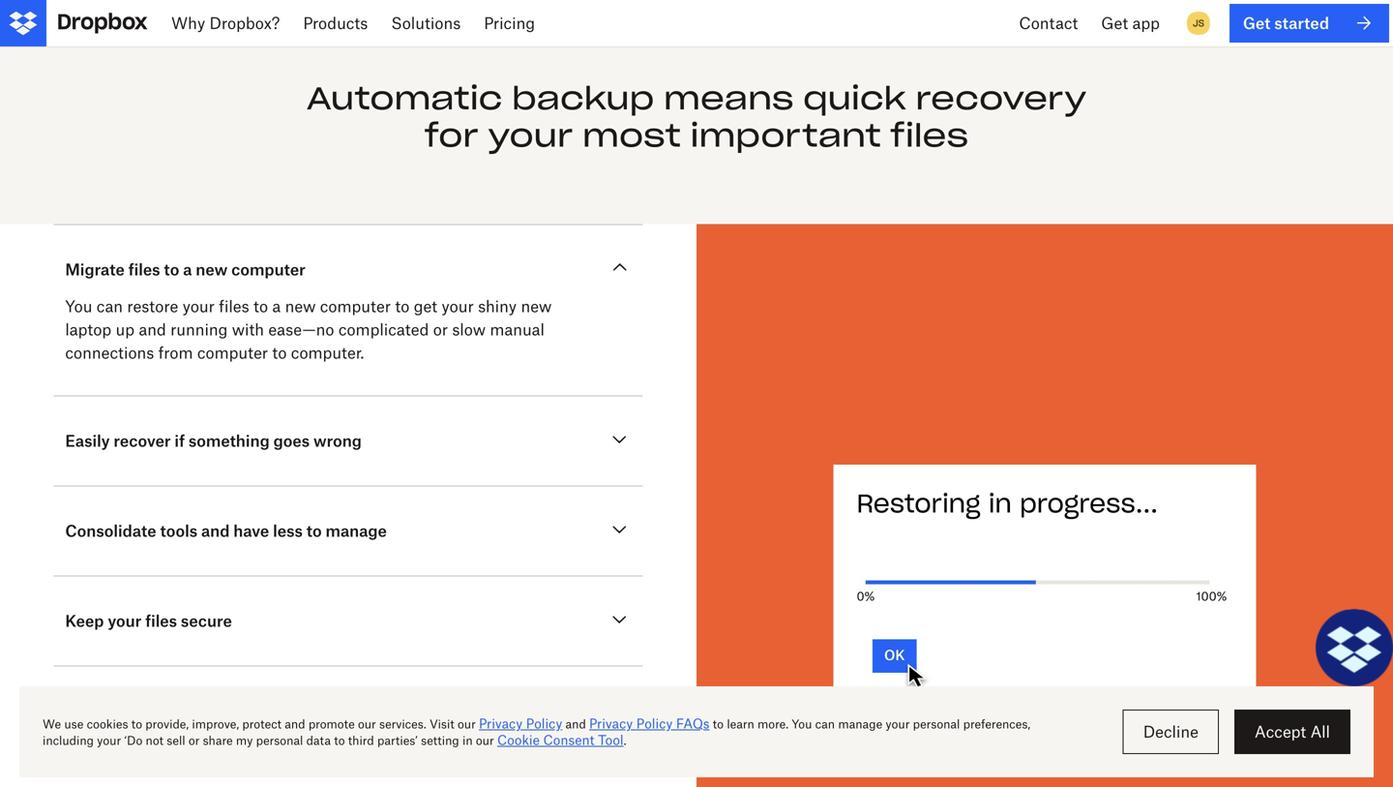 Task type: vqa. For each thing, say whether or not it's contained in the screenshot.
and to the top
yes



Task type: locate. For each thing, give the bounding box(es) containing it.
a up running
[[183, 260, 192, 279]]

migrate
[[65, 260, 125, 279]]

1 horizontal spatial a
[[272, 297, 281, 316]]

solutions
[[391, 14, 461, 32]]

js
[[1193, 17, 1205, 29]]

up
[[116, 320, 135, 339], [167, 701, 186, 720]]

their
[[244, 701, 279, 720]]

and left the 'have'
[[201, 521, 230, 540]]

1 vertical spatial keep
[[65, 701, 104, 720]]

backup
[[512, 79, 655, 118]]

a
[[183, 260, 192, 279], [272, 297, 281, 316]]

1 keep from the top
[[65, 611, 104, 630]]

get
[[1244, 13, 1271, 32], [1102, 14, 1129, 32]]

pricing link
[[473, 0, 547, 46]]

a up ease—no
[[272, 297, 281, 316]]

keep down consolidate
[[65, 611, 104, 630]]

your inside automatic backup means quick recovery for your most important files
[[488, 116, 573, 155]]

0 vertical spatial computer
[[231, 260, 306, 279]]

0 vertical spatial a
[[183, 260, 192, 279]]

to down ease—no
[[272, 343, 287, 362]]

with
[[232, 320, 264, 339]]

1 vertical spatial up
[[167, 701, 186, 720]]

1 vertical spatial and
[[201, 521, 230, 540]]

your
[[488, 116, 573, 155], [183, 297, 215, 316], [442, 297, 474, 316], [108, 611, 142, 630]]

migrate files to a new computer
[[65, 260, 306, 279]]

get left app
[[1102, 14, 1129, 32]]

ease—no
[[269, 320, 334, 339]]

backed
[[108, 701, 163, 720]]

to up with
[[254, 297, 268, 316]]

app
[[1133, 14, 1161, 32]]

2 keep from the top
[[65, 701, 104, 720]]

files inside the you can restore your files to a new computer to get your shiny new laptop up and running with ease—no complicated or slow manual connections from computer to computer.
[[219, 297, 249, 316]]

your left secure
[[108, 611, 142, 630]]

your up running
[[183, 297, 215, 316]]

connections
[[65, 343, 154, 362]]

0 vertical spatial keep
[[65, 611, 104, 630]]

new
[[196, 260, 228, 279], [285, 297, 316, 316], [521, 297, 552, 316]]

important
[[691, 116, 882, 155]]

your right for
[[488, 116, 573, 155]]

1 horizontal spatial up
[[167, 701, 186, 720]]

easily
[[65, 431, 110, 450]]

1 horizontal spatial get
[[1244, 13, 1271, 32]]

2 horizontal spatial new
[[521, 297, 552, 316]]

get started
[[1244, 13, 1330, 32]]

tools
[[160, 521, 198, 540]]

1 vertical spatial a
[[272, 297, 281, 316]]

new up ease—no
[[285, 297, 316, 316]]

automatic backup means quick recovery for your most important files
[[307, 79, 1087, 155]]

files inside automatic backup means quick recovery for your most important files
[[891, 116, 969, 155]]

to right less
[[307, 521, 322, 540]]

1 horizontal spatial new
[[285, 297, 316, 316]]

restore
[[127, 297, 178, 316]]

0 horizontal spatial and
[[139, 320, 166, 339]]

up right backed
[[167, 701, 186, 720]]

0 vertical spatial and
[[139, 320, 166, 339]]

0 horizontal spatial a
[[183, 260, 192, 279]]

0 horizontal spatial get
[[1102, 14, 1129, 32]]

easily recover if something goes wrong
[[65, 431, 362, 450]]

and inside the you can restore your files to a new computer to get your shiny new laptop up and running with ease—no complicated or slow manual connections from computer to computer.
[[139, 320, 166, 339]]

dropbox?
[[210, 14, 280, 32]]

to
[[164, 260, 179, 279], [254, 297, 268, 316], [395, 297, 410, 316], [272, 343, 287, 362], [307, 521, 322, 540]]

computer up the complicated
[[320, 297, 391, 316]]

0 horizontal spatial up
[[116, 320, 135, 339]]

pricing
[[484, 14, 535, 32]]

keep left backed
[[65, 701, 104, 720]]

to left get
[[395, 297, 410, 316]]

new up running
[[196, 260, 228, 279]]

up down the can
[[116, 320, 135, 339]]

0 vertical spatial up
[[116, 320, 135, 339]]

computer down with
[[197, 343, 268, 362]]

can
[[97, 297, 123, 316]]

get
[[414, 297, 438, 316]]

your up slow
[[442, 297, 474, 316]]

and down restore at the top left of page
[[139, 320, 166, 339]]

keep
[[65, 611, 104, 630], [65, 701, 104, 720]]

means
[[664, 79, 794, 118]]

you
[[65, 297, 92, 316]]

contact
[[1020, 14, 1079, 32]]

get app
[[1102, 14, 1161, 32]]

get inside "dropdown button"
[[1102, 14, 1129, 32]]

have
[[234, 521, 269, 540]]

computer
[[231, 260, 306, 279], [320, 297, 391, 316], [197, 343, 268, 362]]

computer up with
[[231, 260, 306, 279]]

manage
[[326, 521, 387, 540]]

a inside the you can restore your files to a new computer to get your shiny new laptop up and running with ease—no complicated or slow manual connections from computer to computer.
[[272, 297, 281, 316]]

for
[[425, 116, 479, 155]]

files
[[891, 116, 969, 155], [128, 260, 160, 279], [219, 297, 249, 316], [145, 611, 177, 630], [190, 701, 222, 720]]

solutions button
[[380, 0, 473, 46]]

own
[[283, 701, 315, 720]]

new up "manual"
[[521, 297, 552, 316]]

you can restore your files to a new computer to get your shiny new laptop up and running with ease—no complicated or slow manual connections from computer to computer.
[[65, 297, 552, 362]]

get left the started at right
[[1244, 13, 1271, 32]]

and
[[139, 320, 166, 339], [201, 521, 230, 540]]



Task type: describe. For each thing, give the bounding box(es) containing it.
most
[[583, 116, 681, 155]]

shiny
[[478, 297, 517, 316]]

recovery
[[916, 79, 1087, 118]]

from
[[158, 343, 193, 362]]

if
[[175, 431, 185, 450]]

keep for keep your files secure
[[65, 611, 104, 630]]

products
[[303, 14, 368, 32]]

wrong
[[314, 431, 362, 450]]

automatic
[[307, 79, 503, 118]]

safe
[[319, 701, 351, 720]]

in
[[226, 701, 240, 720]]

js button
[[1184, 8, 1215, 39]]

to up restore at the top left of page
[[164, 260, 179, 279]]

laptop
[[65, 320, 111, 339]]

something
[[189, 431, 270, 450]]

why dropbox? button
[[160, 0, 292, 46]]

recover
[[114, 431, 171, 450]]

why
[[171, 14, 205, 32]]

secure
[[181, 611, 232, 630]]

running
[[170, 320, 228, 339]]

quick
[[804, 79, 907, 118]]

complicated
[[339, 320, 429, 339]]

2 vertical spatial computer
[[197, 343, 268, 362]]

started
[[1275, 13, 1330, 32]]

keep your files secure
[[65, 611, 232, 630]]

place
[[354, 701, 395, 720]]

or
[[433, 320, 448, 339]]

consolidate tools and have less to manage
[[65, 521, 387, 540]]

1 horizontal spatial and
[[201, 521, 230, 540]]

less
[[273, 521, 303, 540]]

slow
[[452, 320, 486, 339]]

keep for keep backed up files in their own safe place
[[65, 701, 104, 720]]

get app button
[[1090, 0, 1172, 46]]

keep backed up files in their own safe place
[[65, 701, 395, 720]]

up inside the you can restore your files to a new computer to get your shiny new laptop up and running with ease—no complicated or slow manual connections from computer to computer.
[[116, 320, 135, 339]]

products button
[[292, 0, 380, 46]]

0 horizontal spatial new
[[196, 260, 228, 279]]

computer.
[[291, 343, 364, 362]]

contact button
[[1008, 0, 1090, 46]]

consolidate
[[65, 521, 156, 540]]

get for get app
[[1102, 14, 1129, 32]]

manual
[[490, 320, 545, 339]]

get started link
[[1230, 4, 1390, 43]]

goes
[[274, 431, 310, 450]]

why dropbox?
[[171, 14, 280, 32]]

1 vertical spatial computer
[[320, 297, 391, 316]]

get for get started
[[1244, 13, 1271, 32]]

a blue bar that is tracking the percent complete progress of a dropbox backup restoration image
[[743, 271, 1348, 787]]



